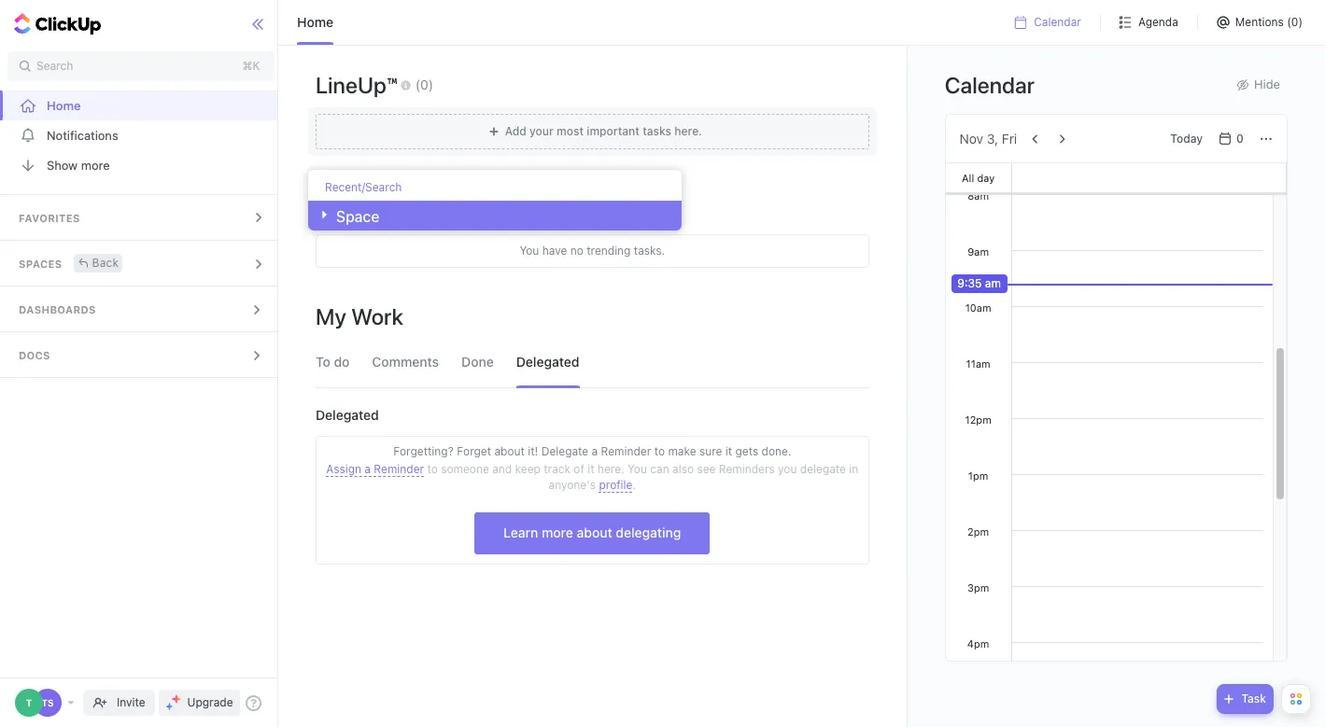 Task type: vqa. For each thing, say whether or not it's contained in the screenshot.
of
yes



Task type: describe. For each thing, give the bounding box(es) containing it.
dashboards
[[19, 304, 96, 316]]

learn
[[504, 525, 539, 541]]

0 vertical spatial reminder
[[601, 445, 652, 459]]

you
[[778, 463, 797, 477]]

no
[[571, 244, 584, 258]]

it inside assign a reminder to someone and keep track of it here. you can also see reminders you delegate in anyone's
[[588, 463, 595, 477]]

8am
[[968, 190, 990, 202]]

more for show
[[81, 157, 110, 172]]

⌘k
[[243, 59, 260, 73]]

you have no trending tasks.
[[520, 244, 666, 258]]

more for learn
[[542, 525, 574, 541]]

important
[[587, 124, 640, 138]]

space link
[[308, 201, 682, 231]]

11am
[[967, 358, 991, 370]]

home link
[[0, 91, 283, 121]]

assign a reminder link
[[326, 463, 424, 478]]

lineup
[[316, 72, 387, 98]]

10am
[[966, 302, 992, 314]]

agenda
[[1139, 15, 1179, 29]]

favorites
[[19, 212, 80, 224]]

anyone's
[[549, 478, 596, 492]]

upgrade
[[187, 696, 233, 710]]

profile link
[[599, 478, 633, 493]]

add your most important tasks here.
[[505, 124, 703, 138]]

my
[[316, 304, 347, 330]]

upgrade link
[[158, 691, 241, 717]]

9am
[[968, 246, 990, 258]]

sure
[[700, 445, 723, 459]]

in
[[850, 463, 859, 477]]

12pm
[[966, 414, 992, 426]]

reminder inside assign a reminder to someone and keep track of it here. you can also see reminders you delegate in anyone's
[[374, 463, 424, 477]]

can
[[651, 463, 670, 477]]

delegated
[[316, 407, 379, 423]]

add your most important tasks here. button
[[308, 107, 877, 156]]

delegate
[[801, 463, 847, 477]]

0 vertical spatial (0)
[[416, 76, 433, 92]]

search
[[36, 59, 73, 73]]

to inside assign a reminder to someone and keep track of it here. you can also see reminders you delegate in anyone's
[[427, 463, 438, 477]]

make
[[669, 445, 697, 459]]

forgetting?
[[394, 445, 454, 459]]

here. inside assign a reminder to someone and keep track of it here. you can also see reminders you delegate in anyone's
[[598, 463, 625, 477]]

assign a reminder to someone and keep track of it here. you can also see reminders you delegate in anyone's
[[326, 463, 859, 492]]

trending (0)
[[316, 192, 425, 218]]

profile
[[599, 478, 633, 492]]

tasks.
[[634, 244, 666, 258]]

delegate
[[542, 445, 589, 459]]

you inside assign a reminder to someone and keep track of it here. you can also see reminders you delegate in anyone's
[[628, 463, 648, 477]]

1pm
[[969, 470, 989, 482]]

of
[[574, 463, 585, 477]]

about for delegating
[[577, 525, 613, 541]]

2pm
[[968, 526, 990, 538]]



Task type: locate. For each thing, give the bounding box(es) containing it.
0 vertical spatial more
[[81, 157, 110, 172]]

all
[[963, 171, 975, 184]]

0 horizontal spatial home
[[47, 98, 81, 113]]

you left the have at the top
[[520, 244, 540, 258]]

here. inside dropdown button
[[675, 124, 703, 138]]

0 horizontal spatial a
[[365, 463, 371, 477]]

more down notifications
[[81, 157, 110, 172]]

learn more about delegating
[[504, 525, 682, 541]]

back link
[[73, 254, 123, 272]]

add
[[505, 124, 527, 138]]

and
[[493, 463, 512, 477]]

to up can
[[655, 445, 665, 459]]

here. right tasks
[[675, 124, 703, 138]]

0 vertical spatial you
[[520, 244, 540, 258]]

gets
[[736, 445, 759, 459]]

about for it!
[[495, 445, 525, 459]]

home up lineup
[[297, 14, 334, 30]]

more
[[81, 157, 110, 172], [542, 525, 574, 541]]

my work
[[316, 304, 403, 330]]

more inside learn more about delegating link
[[542, 525, 574, 541]]

(0) right lineup
[[416, 76, 433, 92]]

a right assign
[[365, 463, 371, 477]]

.
[[633, 478, 636, 492]]

1 horizontal spatial about
[[577, 525, 613, 541]]

(0) right trending
[[408, 196, 425, 212]]

about down profile link
[[577, 525, 613, 541]]

1 vertical spatial about
[[577, 525, 613, 541]]

have
[[543, 244, 568, 258]]

reminder down forgetting? at the left bottom of the page
[[374, 463, 424, 477]]

reminders
[[719, 463, 775, 477]]

0 vertical spatial a
[[592, 445, 598, 459]]

favorites button
[[0, 195, 283, 240]]

1 vertical spatial you
[[628, 463, 648, 477]]

you
[[520, 244, 540, 258], [628, 463, 648, 477]]

4pm
[[968, 638, 990, 650]]

0 vertical spatial calendar
[[1035, 15, 1082, 29]]

1 vertical spatial home
[[47, 98, 81, 113]]

0 vertical spatial it
[[726, 445, 733, 459]]

1 vertical spatial reminder
[[374, 463, 424, 477]]

profile .
[[599, 478, 636, 492]]

sidebar navigation
[[0, 0, 283, 728]]

you up .
[[628, 463, 648, 477]]

0 vertical spatial to
[[655, 445, 665, 459]]

1 vertical spatial calendar
[[945, 71, 1035, 98]]

0 horizontal spatial it
[[588, 463, 595, 477]]

invite
[[117, 696, 145, 710]]

forget
[[457, 445, 492, 459]]

delegating
[[616, 525, 682, 541]]

to down forgetting? at the left bottom of the page
[[427, 463, 438, 477]]

hide
[[1255, 77, 1281, 92]]

a inside assign a reminder to someone and keep track of it here. you can also see reminders you delegate in anyone's
[[365, 463, 371, 477]]

day
[[978, 171, 995, 184]]

0 vertical spatial here.
[[675, 124, 703, 138]]

learn more about delegating link
[[475, 513, 711, 555]]

calendar
[[1035, 15, 1082, 29], [945, 71, 1035, 98]]

forgetting? forget about it! delegate a reminder to make sure it gets done.
[[394, 445, 792, 459]]

it right of at the left of page
[[588, 463, 595, 477]]

a up assign a reminder to someone and keep track of it here. you can also see reminders you delegate in anyone's
[[592, 445, 598, 459]]

trending
[[587, 244, 631, 258]]

home
[[297, 14, 334, 30], [47, 98, 81, 113]]

assign
[[326, 463, 362, 477]]

notifications link
[[0, 121, 283, 150]]

1 horizontal spatial more
[[542, 525, 574, 541]]

someone
[[441, 463, 489, 477]]

it
[[726, 445, 733, 459], [588, 463, 595, 477]]

show more
[[47, 157, 110, 172]]

trending
[[316, 192, 403, 218]]

0 horizontal spatial here.
[[598, 463, 625, 477]]

space
[[336, 208, 380, 225]]

also
[[673, 463, 694, 477]]

tasks
[[643, 124, 672, 138]]

1 vertical spatial to
[[427, 463, 438, 477]]

0 vertical spatial about
[[495, 445, 525, 459]]

see
[[697, 463, 716, 477]]

1 horizontal spatial here.
[[675, 124, 703, 138]]

track
[[544, 463, 571, 477]]

1 vertical spatial (0)
[[408, 196, 425, 212]]

1 vertical spatial here.
[[598, 463, 625, 477]]

all day
[[963, 171, 995, 184]]

reminder up .
[[601, 445, 652, 459]]

3pm
[[968, 582, 990, 594]]

more inside 'sidebar' navigation
[[81, 157, 110, 172]]

0 horizontal spatial you
[[520, 244, 540, 258]]

your
[[530, 124, 554, 138]]

a
[[592, 445, 598, 459], [365, 463, 371, 477]]

more right learn
[[542, 525, 574, 541]]

1 horizontal spatial to
[[655, 445, 665, 459]]

(0) inside trending (0)
[[408, 196, 425, 212]]

recent/search
[[325, 180, 402, 194]]

about up and
[[495, 445, 525, 459]]

1 horizontal spatial a
[[592, 445, 598, 459]]

task
[[1242, 692, 1267, 706]]

here.
[[675, 124, 703, 138], [598, 463, 625, 477]]

1 vertical spatial it
[[588, 463, 595, 477]]

1 horizontal spatial reminder
[[601, 445, 652, 459]]

today
[[1171, 131, 1204, 145]]

most
[[557, 124, 584, 138]]

about
[[495, 445, 525, 459], [577, 525, 613, 541]]

0 vertical spatial home
[[297, 14, 334, 30]]

1 horizontal spatial you
[[628, 463, 648, 477]]

back
[[92, 256, 119, 270]]

(0)
[[416, 76, 433, 92], [408, 196, 425, 212]]

show
[[47, 157, 78, 172]]

today button
[[1164, 128, 1211, 150]]

here. up profile
[[598, 463, 625, 477]]

to
[[655, 445, 665, 459], [427, 463, 438, 477]]

docs
[[19, 349, 50, 362]]

0 horizontal spatial more
[[81, 157, 110, 172]]

work
[[351, 304, 403, 330]]

0 horizontal spatial to
[[427, 463, 438, 477]]

it!
[[528, 445, 539, 459]]

notifications
[[47, 128, 118, 143]]

home up notifications
[[47, 98, 81, 113]]

home inside 'sidebar' navigation
[[47, 98, 81, 113]]

0 horizontal spatial reminder
[[374, 463, 424, 477]]

reminder
[[601, 445, 652, 459], [374, 463, 424, 477]]

1 vertical spatial a
[[365, 463, 371, 477]]

it right sure at bottom right
[[726, 445, 733, 459]]

1 horizontal spatial home
[[297, 14, 334, 30]]

0 horizontal spatial about
[[495, 445, 525, 459]]

1 vertical spatial more
[[542, 525, 574, 541]]

done.
[[762, 445, 792, 459]]

keep
[[515, 463, 541, 477]]

1 horizontal spatial it
[[726, 445, 733, 459]]



